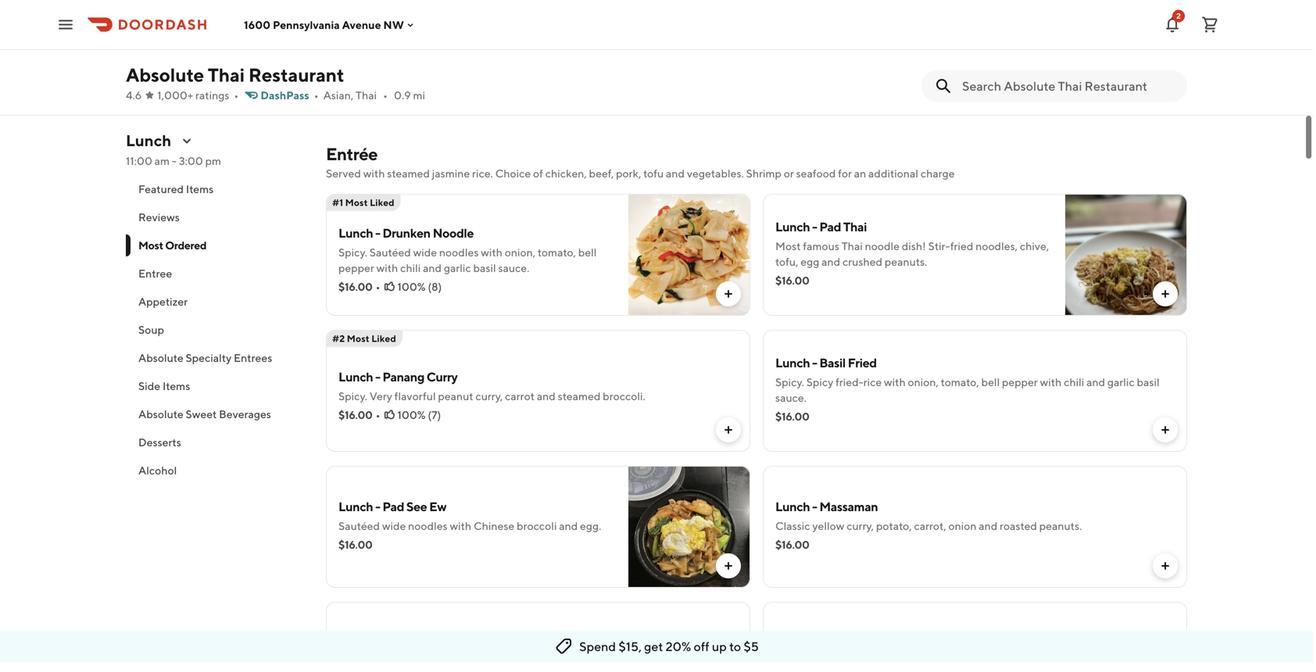 Task type: vqa. For each thing, say whether or not it's contained in the screenshot.
1 Button at right top
no



Task type: describe. For each thing, give the bounding box(es) containing it.
served
[[980, 41, 1013, 54]]

pepper for noodle
[[338, 261, 374, 274]]

absolute for absolute sweet beverages
[[138, 408, 183, 421]]

up
[[712, 639, 727, 654]]

noodles,
[[976, 240, 1018, 252]]

sauce. for noodle
[[498, 261, 529, 274]]

pennsylvania
[[273, 18, 340, 31]]

an
[[854, 167, 866, 180]]

20%
[[666, 639, 691, 654]]

of
[[533, 167, 543, 180]]

liked for panang
[[371, 333, 396, 344]]

and inside lunch - drunken noodle spicy. sautéed wide noodles with onion, tomato, bell pepper with chili and garlic basil sauce.
[[423, 261, 442, 274]]

1,000+ ratings •
[[157, 89, 239, 102]]

bell for fried
[[981, 376, 1000, 388]]

• left 0.9
[[383, 89, 388, 102]]

- right am
[[172, 154, 177, 167]]

chili for fried
[[1064, 376, 1084, 388]]

pepper for fried
[[1002, 376, 1038, 388]]

absolute for absolute thai restaurant
[[126, 64, 204, 86]]

wide for drunken
[[413, 246, 437, 259]]

tomato, for basil
[[941, 376, 979, 388]]

noodle
[[865, 240, 900, 252]]

ordered
[[165, 239, 206, 252]]

entree button
[[126, 260, 307, 288]]

• down very
[[376, 408, 380, 421]]

lunch - drunken noodle spicy. sautéed wide noodles with onion, tomato, bell pepper with chili and garlic basil sauce.
[[338, 226, 597, 274]]

soup button
[[126, 316, 307, 344]]

and inside lunch - panang curry spicy. very flavorful peanut curry, carrot and steamed broccoli.
[[537, 390, 556, 403]]

stir-
[[928, 240, 950, 252]]

100% (8)
[[397, 280, 442, 293]]

pad for thai
[[819, 219, 841, 234]]

$5
[[744, 639, 759, 654]]

fried
[[950, 240, 973, 252]]

pad for see
[[383, 499, 404, 514]]

#2
[[332, 333, 345, 344]]

3:00
[[179, 154, 203, 167]]

desserts
[[138, 436, 181, 449]]

(8)
[[428, 280, 442, 293]]

seafood
[[796, 167, 836, 180]]

pork,
[[616, 167, 641, 180]]

spend $15, get 20% off up to $5
[[579, 639, 759, 654]]

chicken,
[[545, 167, 587, 180]]

rice inside lunch - fried rice thai fried-rice with onion, tomato, scallion and egg. $16.00
[[390, 41, 408, 54]]

classic
[[775, 519, 810, 532]]

lunch for lunch - drunken noodle spicy. sautéed wide noodles with onion, tomato, bell pepper with chili and garlic basil sauce.
[[338, 226, 373, 240]]

basil for noodle
[[473, 261, 496, 274]]

items for featured items
[[186, 183, 214, 195]]

absolute for absolute specialty entrees
[[138, 351, 183, 364]]

with inside lunch - fried rice thai fried-rice with onion, tomato, scallion and egg. $16.00
[[410, 41, 432, 54]]

4.6
[[126, 89, 142, 102]]

spend
[[579, 639, 616, 654]]

and inside lunch - massaman classic yellow curry, potato, carrot, onion and roasted peanuts. $16.00
[[979, 519, 998, 532]]

specialty
[[186, 351, 232, 364]]

get
[[644, 639, 663, 654]]

famous
[[803, 240, 839, 252]]

1 horizontal spatial peanut
[[1086, 41, 1121, 54]]

egg. for lunch - fried rice
[[568, 41, 589, 54]]

- for see
[[375, 499, 380, 514]]

and inside entrée served with steamed jasmine rice. choice of chicken, beef, pork, tofu and vegetables. shrimp or seafood for an additional charge
[[666, 167, 685, 180]]

broccoli
[[517, 519, 557, 532]]

lunch for lunch
[[126, 131, 171, 150]]

absolute specialty entrees button
[[126, 344, 307, 372]]

flavorful
[[394, 390, 436, 403]]

entrees
[[234, 351, 272, 364]]

and inside lunch - fried rice thai fried-rice with onion, tomato, scallion and egg. $16.00
[[547, 41, 566, 54]]

avenue
[[342, 18, 381, 31]]

appetizer button
[[126, 288, 307, 316]]

liked for drunken
[[370, 197, 395, 208]]

charge
[[921, 167, 955, 180]]

(7)
[[428, 408, 441, 421]]

garlic for noodle
[[444, 261, 471, 274]]

#2 most liked
[[332, 333, 396, 344]]

most inside lunch - pad thai most famous thai noodle dish! stir-fried noodles, chive, tofu, egg and crushed peanuts. $16.00
[[775, 240, 801, 252]]

- for thai
[[812, 219, 817, 234]]

• down absolute thai restaurant
[[234, 89, 239, 102]]

absolute thai restaurant
[[126, 64, 344, 86]]

vegetables
[[873, 41, 927, 54]]

• left 100% (8)
[[376, 280, 380, 293]]

asian,
[[323, 89, 353, 102]]

fried- inside lunch - fried rice thai fried-rice with onion, tomato, scallion and egg. $16.00
[[362, 41, 390, 54]]

$16.00 • for lunch - panang curry
[[338, 408, 380, 421]]

noodle
[[433, 226, 474, 240]]

dashpass •
[[261, 89, 319, 102]]

• left asian,
[[314, 89, 319, 102]]

curry, inside lunch - panang curry spicy. very flavorful peanut curry, carrot and steamed broccoli.
[[476, 390, 503, 403]]

with inside lunch - pad see ew sautéed wide noodles with chinese broccoli and egg. $16.00
[[450, 519, 471, 532]]

sauce. for fried
[[775, 391, 807, 404]]

add item to cart image for #2 most liked
[[722, 424, 735, 436]]

spicy. for basil
[[775, 376, 804, 388]]

2
[[1176, 11, 1181, 20]]

side items
[[138, 380, 190, 392]]

alcohol
[[138, 464, 177, 477]]

pm
[[205, 154, 221, 167]]

spicy
[[806, 376, 834, 388]]

carrot,
[[914, 519, 946, 532]]

absolute sweet beverages
[[138, 408, 271, 421]]

lunch for lunch - basil fried spicy. spicy fried-rice with onion, tomato, bell pepper with chili and garlic basil sauce. $16.00
[[775, 355, 810, 370]]

sautéed for drunken
[[370, 246, 411, 259]]

am
[[155, 154, 170, 167]]

choice
[[495, 167, 531, 180]]

noodles for noodle
[[439, 246, 479, 259]]

$16.00 inside lunch - pad see ew sautéed wide noodles with chinese broccoli and egg. $16.00
[[338, 538, 373, 551]]

featured
[[138, 183, 184, 195]]

desserts button
[[126, 428, 307, 456]]

with inside entrée served with steamed jasmine rice. choice of chicken, beef, pork, tofu and vegetables. shrimp or seafood for an additional charge
[[363, 167, 385, 180]]

or
[[784, 167, 794, 180]]

crushed
[[843, 255, 883, 268]]

noodles and mixed vegetables fresh rolls served with tamarind peanut sauce.
[[775, 41, 1155, 54]]

noodles
[[775, 41, 817, 54]]

broccoli.
[[603, 390, 645, 403]]

entrée
[[326, 144, 378, 164]]

peanut inside lunch - panang curry spicy. very flavorful peanut curry, carrot and steamed broccoli.
[[438, 390, 473, 403]]

sautéed for pad
[[338, 519, 380, 532]]

basil for fried
[[1137, 376, 1160, 388]]

rolls
[[957, 41, 977, 54]]

see
[[406, 499, 427, 514]]

- for noodle
[[375, 226, 380, 240]]

thai right asian,
[[356, 89, 377, 102]]

entree
[[138, 267, 172, 280]]

menus image
[[181, 134, 193, 147]]

$16.00 inside lunch - basil fried spicy. spicy fried-rice with onion, tomato, bell pepper with chili and garlic basil sauce. $16.00
[[775, 410, 810, 423]]

lunch - pad see ew image
[[628, 466, 750, 588]]

lunch - basil fried spicy. spicy fried-rice with onion, tomato, bell pepper with chili and garlic basil sauce. $16.00
[[775, 355, 1160, 423]]

1600 pennsylvania avenue nw
[[244, 18, 404, 31]]

carrot
[[505, 390, 535, 403]]

notification bell image
[[1163, 15, 1182, 34]]

for
[[838, 167, 852, 180]]

$16.00 • for lunch - drunken noodle
[[338, 280, 380, 293]]

lunch for lunch - pad thai most famous thai noodle dish! stir-fried noodles, chive, tofu, egg and crushed peanuts. $16.00
[[775, 219, 810, 234]]

off
[[694, 639, 710, 654]]

lunch - pad thai image
[[1065, 194, 1187, 316]]

garlic for fried
[[1108, 376, 1135, 388]]

soup
[[138, 323, 164, 336]]

side items button
[[126, 372, 307, 400]]

chinese
[[474, 519, 515, 532]]

asian, thai • 0.9 mi
[[323, 89, 425, 102]]

roasted
[[1000, 519, 1037, 532]]

basil
[[819, 355, 846, 370]]

11:00 am - 3:00 pm
[[126, 154, 221, 167]]



Task type: locate. For each thing, give the bounding box(es) containing it.
0 horizontal spatial bell
[[578, 246, 597, 259]]

0 vertical spatial $16.00 •
[[338, 280, 380, 293]]

onion, inside lunch - drunken noodle spicy. sautéed wide noodles with onion, tomato, bell pepper with chili and garlic basil sauce.
[[505, 246, 535, 259]]

spicy. down '#1 most liked'
[[338, 246, 367, 259]]

2 $16.00 • from the top
[[338, 408, 380, 421]]

0 horizontal spatial peanut
[[438, 390, 473, 403]]

1 vertical spatial 100%
[[397, 408, 426, 421]]

fresh
[[930, 41, 955, 54]]

fried- inside lunch - basil fried spicy. spicy fried-rice with onion, tomato, bell pepper with chili and garlic basil sauce. $16.00
[[836, 376, 864, 388]]

thai up crushed
[[842, 240, 863, 252]]

items inside button
[[186, 183, 214, 195]]

lunch up 11:00
[[126, 131, 171, 150]]

0.9
[[394, 89, 411, 102]]

add item to cart image for lunch - pad thai
[[1159, 288, 1172, 300]]

Item Search search field
[[962, 77, 1175, 95]]

most
[[345, 197, 368, 208], [138, 239, 163, 252], [775, 240, 801, 252], [347, 333, 369, 344]]

add item to cart image
[[722, 288, 735, 300], [1159, 560, 1172, 572]]

rice inside lunch - basil fried spicy. spicy fried-rice with onion, tomato, bell pepper with chili and garlic basil sauce. $16.00
[[864, 376, 882, 388]]

tofu
[[643, 167, 664, 180]]

mixed
[[840, 41, 871, 54]]

0 vertical spatial fried
[[383, 21, 412, 36]]

steamed left jasmine
[[387, 167, 430, 180]]

0 vertical spatial sautéed
[[370, 246, 411, 259]]

lunch down '#1 most liked'
[[338, 226, 373, 240]]

1 horizontal spatial basil
[[1137, 376, 1160, 388]]

appetizer
[[138, 295, 188, 308]]

$16.00 inside lunch - massaman classic yellow curry, potato, carrot, onion and roasted peanuts. $16.00
[[775, 538, 810, 551]]

1 horizontal spatial onion,
[[505, 246, 535, 259]]

pepper inside lunch - drunken noodle spicy. sautéed wide noodles with onion, tomato, bell pepper with chili and garlic basil sauce.
[[338, 261, 374, 274]]

1,000+
[[157, 89, 193, 102]]

1 vertical spatial spicy.
[[775, 376, 804, 388]]

1 100% from the top
[[397, 280, 426, 293]]

1 vertical spatial curry,
[[847, 519, 874, 532]]

ratings
[[195, 89, 229, 102]]

1600
[[244, 18, 271, 31]]

1 vertical spatial egg.
[[580, 519, 601, 532]]

sautéed
[[370, 246, 411, 259], [338, 519, 380, 532]]

noodles inside lunch - drunken noodle spicy. sautéed wide noodles with onion, tomato, bell pepper with chili and garlic basil sauce.
[[439, 246, 479, 259]]

0 vertical spatial wide
[[413, 246, 437, 259]]

pepper
[[338, 261, 374, 274], [1002, 376, 1038, 388]]

tomato, inside lunch - drunken noodle spicy. sautéed wide noodles with onion, tomato, bell pepper with chili and garlic basil sauce.
[[538, 246, 576, 259]]

featured items button
[[126, 175, 307, 203]]

chili inside lunch - drunken noodle spicy. sautéed wide noodles with onion, tomato, bell pepper with chili and garlic basil sauce.
[[400, 261, 421, 274]]

1 vertical spatial pepper
[[1002, 376, 1038, 388]]

- up yellow at the bottom right of page
[[812, 499, 817, 514]]

thai up noodle
[[843, 219, 867, 234]]

0 horizontal spatial garlic
[[444, 261, 471, 274]]

noodles inside lunch - pad see ew sautéed wide noodles with chinese broccoli and egg. $16.00
[[408, 519, 448, 532]]

onion, inside lunch - basil fried spicy. spicy fried-rice with onion, tomato, bell pepper with chili and garlic basil sauce. $16.00
[[908, 376, 939, 388]]

1 vertical spatial garlic
[[1108, 376, 1135, 388]]

lunch - massaman classic yellow curry, potato, carrot, onion and roasted peanuts. $16.00
[[775, 499, 1082, 551]]

lunch inside lunch - massaman classic yellow curry, potato, carrot, onion and roasted peanuts. $16.00
[[775, 499, 810, 514]]

items right side
[[163, 380, 190, 392]]

featured items
[[138, 183, 214, 195]]

most right #2
[[347, 333, 369, 344]]

served
[[326, 167, 361, 180]]

lunch for lunch - massaman classic yellow curry, potato, carrot, onion and roasted peanuts. $16.00
[[775, 499, 810, 514]]

and inside lunch - pad thai most famous thai noodle dish! stir-fried noodles, chive, tofu, egg and crushed peanuts. $16.00
[[822, 255, 840, 268]]

1 vertical spatial steamed
[[558, 390, 601, 403]]

thai
[[338, 41, 360, 54], [208, 64, 245, 86], [356, 89, 377, 102], [843, 219, 867, 234], [842, 240, 863, 252]]

lunch for lunch - panang curry spicy. very flavorful peanut curry, carrot and steamed broccoli.
[[338, 369, 373, 384]]

reviews button
[[126, 203, 307, 231]]

lunch up the spicy
[[775, 355, 810, 370]]

lunch - panang curry spicy. very flavorful peanut curry, carrot and steamed broccoli.
[[338, 369, 645, 403]]

egg. inside lunch - pad see ew sautéed wide noodles with chinese broccoli and egg. $16.00
[[580, 519, 601, 532]]

with
[[410, 41, 432, 54], [1015, 41, 1037, 54], [363, 167, 385, 180], [481, 246, 503, 259], [376, 261, 398, 274], [884, 376, 906, 388], [1040, 376, 1062, 388], [450, 519, 471, 532]]

peanut down curry
[[438, 390, 473, 403]]

sauce.
[[1123, 41, 1155, 54], [498, 261, 529, 274], [775, 391, 807, 404]]

tomato, for drunken
[[538, 246, 576, 259]]

steamed left broccoli.
[[558, 390, 601, 403]]

0 horizontal spatial wide
[[382, 519, 406, 532]]

thai down "avenue"
[[338, 41, 360, 54]]

2 vertical spatial tomato,
[[941, 376, 979, 388]]

1 vertical spatial wide
[[382, 519, 406, 532]]

bell inside lunch - basil fried spicy. spicy fried-rice with onion, tomato, bell pepper with chili and garlic basil sauce. $16.00
[[981, 376, 1000, 388]]

lunch up "classic"
[[775, 499, 810, 514]]

peanuts. inside lunch - pad thai most famous thai noodle dish! stir-fried noodles, chive, tofu, egg and crushed peanuts. $16.00
[[885, 255, 927, 268]]

0 horizontal spatial onion,
[[434, 41, 465, 54]]

0 horizontal spatial basil
[[473, 261, 496, 274]]

absolute up the side items
[[138, 351, 183, 364]]

2 horizontal spatial onion,
[[908, 376, 939, 388]]

0 vertical spatial fried-
[[362, 41, 390, 54]]

1 vertical spatial add item to cart image
[[1159, 560, 1172, 572]]

sauce. inside lunch - basil fried spicy. spicy fried-rice with onion, tomato, bell pepper with chili and garlic basil sauce. $16.00
[[775, 391, 807, 404]]

- inside lunch - drunken noodle spicy. sautéed wide noodles with onion, tomato, bell pepper with chili and garlic basil sauce.
[[375, 226, 380, 240]]

- inside lunch - basil fried spicy. spicy fried-rice with onion, tomato, bell pepper with chili and garlic basil sauce. $16.00
[[812, 355, 817, 370]]

most up entree
[[138, 239, 163, 252]]

2 100% from the top
[[397, 408, 426, 421]]

spicy. for drunken
[[338, 246, 367, 259]]

- inside lunch - fried rice thai fried-rice with onion, tomato, scallion and egg. $16.00
[[375, 21, 380, 36]]

spicy.
[[338, 246, 367, 259], [775, 376, 804, 388], [338, 390, 367, 403]]

massaman
[[819, 499, 878, 514]]

$16.00 inside lunch - fried rice thai fried-rice with onion, tomato, scallion and egg. $16.00
[[338, 60, 373, 73]]

chili for noodle
[[400, 261, 421, 274]]

1 $16.00 • from the top
[[338, 280, 380, 293]]

shrimp
[[746, 167, 782, 180]]

absolute inside absolute sweet beverages button
[[138, 408, 183, 421]]

egg. right scallion
[[568, 41, 589, 54]]

dashpass
[[261, 89, 309, 102]]

- inside lunch - massaman classic yellow curry, potato, carrot, onion and roasted peanuts. $16.00
[[812, 499, 817, 514]]

most right #1
[[345, 197, 368, 208]]

0 horizontal spatial sauce.
[[498, 261, 529, 274]]

most ordered
[[138, 239, 206, 252]]

1 vertical spatial bell
[[981, 376, 1000, 388]]

spicy. left very
[[338, 390, 367, 403]]

2 vertical spatial absolute
[[138, 408, 183, 421]]

sautéed inside lunch - pad see ew sautéed wide noodles with chinese broccoli and egg. $16.00
[[338, 519, 380, 532]]

0 items, open order cart image
[[1201, 15, 1219, 34]]

0 vertical spatial bell
[[578, 246, 597, 259]]

curry
[[427, 369, 458, 384]]

basil inside lunch - basil fried spicy. spicy fried-rice with onion, tomato, bell pepper with chili and garlic basil sauce. $16.00
[[1137, 376, 1160, 388]]

1 vertical spatial fried-
[[836, 376, 864, 388]]

1 horizontal spatial rice
[[864, 376, 882, 388]]

1 vertical spatial pad
[[383, 499, 404, 514]]

1 horizontal spatial fried-
[[836, 376, 864, 388]]

1 horizontal spatial pepper
[[1002, 376, 1038, 388]]

peanut right tamarind
[[1086, 41, 1121, 54]]

absolute up desserts
[[138, 408, 183, 421]]

- left the basil
[[812, 355, 817, 370]]

fried- down "avenue"
[[362, 41, 390, 54]]

$16.00 • down very
[[338, 408, 380, 421]]

1 vertical spatial basil
[[1137, 376, 1160, 388]]

- inside lunch - pad see ew sautéed wide noodles with chinese broccoli and egg. $16.00
[[375, 499, 380, 514]]

1 horizontal spatial bell
[[981, 376, 1000, 388]]

lunch inside lunch - drunken noodle spicy. sautéed wide noodles with onion, tomato, bell pepper with chili and garlic basil sauce.
[[338, 226, 373, 240]]

beef,
[[589, 167, 614, 180]]

•
[[234, 89, 239, 102], [314, 89, 319, 102], [383, 89, 388, 102], [376, 280, 380, 293], [376, 408, 380, 421]]

1 vertical spatial peanuts.
[[1039, 519, 1082, 532]]

lunch inside lunch - basil fried spicy. spicy fried-rice with onion, tomato, bell pepper with chili and garlic basil sauce. $16.00
[[775, 355, 810, 370]]

items down 3:00
[[186, 183, 214, 195]]

#1
[[332, 197, 343, 208]]

0 horizontal spatial tomato,
[[467, 41, 505, 54]]

2 vertical spatial spicy.
[[338, 390, 367, 403]]

absolute up 1,000+
[[126, 64, 204, 86]]

0 horizontal spatial fried
[[383, 21, 412, 36]]

rice right the spicy
[[864, 376, 882, 388]]

chili inside lunch - basil fried spicy. spicy fried-rice with onion, tomato, bell pepper with chili and garlic basil sauce. $16.00
[[1064, 376, 1084, 388]]

lunch up very
[[338, 369, 373, 384]]

pad up famous
[[819, 219, 841, 234]]

scallion
[[508, 41, 545, 54]]

items for side items
[[163, 380, 190, 392]]

lunch inside lunch - panang curry spicy. very flavorful peanut curry, carrot and steamed broccoli.
[[338, 369, 373, 384]]

1 vertical spatial onion,
[[505, 246, 535, 259]]

pepper inside lunch - basil fried spicy. spicy fried-rice with onion, tomato, bell pepper with chili and garlic basil sauce. $16.00
[[1002, 376, 1038, 388]]

1 vertical spatial tomato,
[[538, 246, 576, 259]]

absolute inside absolute specialty entrees button
[[138, 351, 183, 364]]

lunch for lunch - fried rice thai fried-rice with onion, tomato, scallion and egg. $16.00
[[338, 21, 373, 36]]

rice down nw
[[390, 41, 408, 54]]

0 horizontal spatial add item to cart image
[[722, 288, 735, 300]]

sautéed inside lunch - drunken noodle spicy. sautéed wide noodles with onion, tomato, bell pepper with chili and garlic basil sauce.
[[370, 246, 411, 259]]

0 vertical spatial basil
[[473, 261, 496, 274]]

entrée served with steamed jasmine rice. choice of chicken, beef, pork, tofu and vegetables. shrimp or seafood for an additional charge
[[326, 144, 955, 180]]

0 vertical spatial pepper
[[338, 261, 374, 274]]

1 horizontal spatial steamed
[[558, 390, 601, 403]]

pad inside lunch - pad see ew sautéed wide noodles with chinese broccoli and egg. $16.00
[[383, 499, 404, 514]]

$16.00 • up #2 most liked
[[338, 280, 380, 293]]

0 vertical spatial add item to cart image
[[722, 288, 735, 300]]

lunch left see
[[338, 499, 373, 514]]

egg. inside lunch - fried rice thai fried-rice with onion, tomato, scallion and egg. $16.00
[[568, 41, 589, 54]]

0 horizontal spatial pepper
[[338, 261, 374, 274]]

1 horizontal spatial sauce.
[[775, 391, 807, 404]]

1 horizontal spatial garlic
[[1108, 376, 1135, 388]]

1 vertical spatial absolute
[[138, 351, 183, 364]]

restaurant
[[248, 64, 344, 86]]

0 vertical spatial chili
[[400, 261, 421, 274]]

0 vertical spatial peanuts.
[[885, 255, 927, 268]]

1 vertical spatial peanut
[[438, 390, 473, 403]]

1 horizontal spatial fried
[[848, 355, 877, 370]]

0 horizontal spatial chili
[[400, 261, 421, 274]]

1 vertical spatial rice
[[864, 376, 882, 388]]

liked
[[370, 197, 395, 208], [371, 333, 396, 344]]

- left see
[[375, 499, 380, 514]]

peanuts.
[[885, 255, 927, 268], [1039, 519, 1082, 532]]

100% for panang
[[397, 408, 426, 421]]

100%
[[397, 280, 426, 293], [397, 408, 426, 421]]

2 vertical spatial onion,
[[908, 376, 939, 388]]

2 vertical spatial sauce.
[[775, 391, 807, 404]]

add item to cart image
[[1159, 288, 1172, 300], [722, 424, 735, 436], [1159, 424, 1172, 436], [722, 560, 735, 572]]

chive,
[[1020, 240, 1049, 252]]

- inside lunch - pad thai most famous thai noodle dish! stir-fried noodles, chive, tofu, egg and crushed peanuts. $16.00
[[812, 219, 817, 234]]

basil inside lunch - drunken noodle spicy. sautéed wide noodles with onion, tomato, bell pepper with chili and garlic basil sauce.
[[473, 261, 496, 274]]

0 horizontal spatial peanuts.
[[885, 255, 927, 268]]

curry,
[[476, 390, 503, 403], [847, 519, 874, 532]]

0 vertical spatial rice
[[390, 41, 408, 54]]

most up "tofu,"
[[775, 240, 801, 252]]

0 horizontal spatial pad
[[383, 499, 404, 514]]

items inside button
[[163, 380, 190, 392]]

- for classic
[[812, 499, 817, 514]]

1 vertical spatial $16.00 •
[[338, 408, 380, 421]]

lunch up famous
[[775, 219, 810, 234]]

1 vertical spatial liked
[[371, 333, 396, 344]]

pad left see
[[383, 499, 404, 514]]

peanuts. right roasted on the right
[[1039, 519, 1082, 532]]

and inside lunch - pad see ew sautéed wide noodles with chinese broccoli and egg. $16.00
[[559, 519, 578, 532]]

rice.
[[472, 167, 493, 180]]

- inside lunch - panang curry spicy. very flavorful peanut curry, carrot and steamed broccoli.
[[375, 369, 380, 384]]

0 vertical spatial 100%
[[397, 280, 426, 293]]

drunken
[[383, 226, 431, 240]]

- for rice
[[375, 21, 380, 36]]

egg.
[[568, 41, 589, 54], [580, 519, 601, 532]]

0 vertical spatial noodles
[[439, 246, 479, 259]]

sauce. inside lunch - drunken noodle spicy. sautéed wide noodles with onion, tomato, bell pepper with chili and garlic basil sauce.
[[498, 261, 529, 274]]

$16.00 •
[[338, 280, 380, 293], [338, 408, 380, 421]]

lunch for lunch - pad see ew sautéed wide noodles with chinese broccoli and egg. $16.00
[[338, 499, 373, 514]]

spicy. left the spicy
[[775, 376, 804, 388]]

1 vertical spatial chili
[[1064, 376, 1084, 388]]

lunch - pad see ew sautéed wide noodles with chinese broccoli and egg. $16.00
[[338, 499, 601, 551]]

0 vertical spatial items
[[186, 183, 214, 195]]

- left drunken
[[375, 226, 380, 240]]

0 vertical spatial onion,
[[434, 41, 465, 54]]

garlic inside lunch - basil fried spicy. spicy fried-rice with onion, tomato, bell pepper with chili and garlic basil sauce. $16.00
[[1108, 376, 1135, 388]]

curry, down massaman
[[847, 519, 874, 532]]

1600 pennsylvania avenue nw button
[[244, 18, 416, 31]]

0 vertical spatial sauce.
[[1123, 41, 1155, 54]]

steamed inside lunch - panang curry spicy. very flavorful peanut curry, carrot and steamed broccoli.
[[558, 390, 601, 403]]

onion, for drunken
[[505, 246, 535, 259]]

0 vertical spatial egg.
[[568, 41, 589, 54]]

tomato, inside lunch - basil fried spicy. spicy fried-rice with onion, tomato, bell pepper with chili and garlic basil sauce. $16.00
[[941, 376, 979, 388]]

0 vertical spatial liked
[[370, 197, 395, 208]]

0 vertical spatial spicy.
[[338, 246, 367, 259]]

100% down flavorful
[[397, 408, 426, 421]]

potato,
[[876, 519, 912, 532]]

open menu image
[[56, 15, 75, 34]]

tomato, inside lunch - fried rice thai fried-rice with onion, tomato, scallion and egg. $16.00
[[467, 41, 505, 54]]

to
[[729, 639, 741, 654]]

side
[[138, 380, 160, 392]]

pad
[[819, 219, 841, 234], [383, 499, 404, 514]]

$16.00 inside lunch - pad thai most famous thai noodle dish! stir-fried noodles, chive, tofu, egg and crushed peanuts. $16.00
[[775, 274, 810, 287]]

and inside lunch - basil fried spicy. spicy fried-rice with onion, tomato, bell pepper with chili and garlic basil sauce. $16.00
[[1087, 376, 1105, 388]]

lunch - pad thai most famous thai noodle dish! stir-fried noodles, chive, tofu, egg and crushed peanuts. $16.00
[[775, 219, 1049, 287]]

bell
[[578, 246, 597, 259], [981, 376, 1000, 388]]

wide inside lunch - pad see ew sautéed wide noodles with chinese broccoli and egg. $16.00
[[382, 519, 406, 532]]

liked up drunken
[[370, 197, 395, 208]]

100% for drunken
[[397, 280, 426, 293]]

peanuts. inside lunch - massaman classic yellow curry, potato, carrot, onion and roasted peanuts. $16.00
[[1039, 519, 1082, 532]]

#1 most liked
[[332, 197, 395, 208]]

1 horizontal spatial tomato,
[[538, 246, 576, 259]]

noodles down noodle
[[439, 246, 479, 259]]

garlic inside lunch - drunken noodle spicy. sautéed wide noodles with onion, tomato, bell pepper with chili and garlic basil sauce.
[[444, 261, 471, 274]]

mi
[[413, 89, 425, 102]]

noodles for see
[[408, 519, 448, 532]]

1 horizontal spatial add item to cart image
[[1159, 560, 1172, 572]]

onion, inside lunch - fried rice thai fried-rice with onion, tomato, scallion and egg. $16.00
[[434, 41, 465, 54]]

lunch inside lunch - fried rice thai fried-rice with onion, tomato, scallion and egg. $16.00
[[338, 21, 373, 36]]

wide
[[413, 246, 437, 259], [382, 519, 406, 532]]

steamed inside entrée served with steamed jasmine rice. choice of chicken, beef, pork, tofu and vegetables. shrimp or seafood for an additional charge
[[387, 167, 430, 180]]

1 horizontal spatial wide
[[413, 246, 437, 259]]

- for fried
[[812, 355, 817, 370]]

fried inside lunch - fried rice thai fried-rice with onion, tomato, scallion and egg. $16.00
[[383, 21, 412, 36]]

absolute sweet beverages button
[[126, 400, 307, 428]]

1 vertical spatial noodles
[[408, 519, 448, 532]]

0 vertical spatial pad
[[819, 219, 841, 234]]

0 vertical spatial absolute
[[126, 64, 204, 86]]

fried- down the basil
[[836, 376, 864, 388]]

curry, left carrot
[[476, 390, 503, 403]]

steamed
[[387, 167, 430, 180], [558, 390, 601, 403]]

fried left rice
[[383, 21, 412, 36]]

wide inside lunch - drunken noodle spicy. sautéed wide noodles with onion, tomato, bell pepper with chili and garlic basil sauce.
[[413, 246, 437, 259]]

- up very
[[375, 369, 380, 384]]

pad inside lunch - pad thai most famous thai noodle dish! stir-fried noodles, chive, tofu, egg and crushed peanuts. $16.00
[[819, 219, 841, 234]]

thai up ratings
[[208, 64, 245, 86]]

spicy. inside lunch - drunken noodle spicy. sautéed wide noodles with onion, tomato, bell pepper with chili and garlic basil sauce.
[[338, 246, 367, 259]]

0 vertical spatial garlic
[[444, 261, 471, 274]]

noodles down 'ew'
[[408, 519, 448, 532]]

absolute
[[126, 64, 204, 86], [138, 351, 183, 364], [138, 408, 183, 421]]

-
[[375, 21, 380, 36], [172, 154, 177, 167], [812, 219, 817, 234], [375, 226, 380, 240], [812, 355, 817, 370], [375, 369, 380, 384], [375, 499, 380, 514], [812, 499, 817, 514]]

egg. for lunch - pad see ew
[[580, 519, 601, 532]]

bell inside lunch - drunken noodle spicy. sautéed wide noodles with onion, tomato, bell pepper with chili and garlic basil sauce.
[[578, 246, 597, 259]]

0 vertical spatial curry,
[[476, 390, 503, 403]]

0 horizontal spatial rice
[[390, 41, 408, 54]]

sweet
[[186, 408, 217, 421]]

spicy. inside lunch - basil fried spicy. spicy fried-rice with onion, tomato, bell pepper with chili and garlic basil sauce. $16.00
[[775, 376, 804, 388]]

bell for noodle
[[578, 246, 597, 259]]

lunch left nw
[[338, 21, 373, 36]]

0 vertical spatial peanut
[[1086, 41, 1121, 54]]

100% left (8) at top left
[[397, 280, 426, 293]]

spicy. for panang
[[338, 390, 367, 403]]

0 vertical spatial tomato,
[[467, 41, 505, 54]]

egg. right broccoli
[[580, 519, 601, 532]]

fried inside lunch - basil fried spicy. spicy fried-rice with onion, tomato, bell pepper with chili and garlic basil sauce. $16.00
[[848, 355, 877, 370]]

1 vertical spatial sauce.
[[498, 261, 529, 274]]

1 vertical spatial items
[[163, 380, 190, 392]]

garlic
[[444, 261, 471, 274], [1108, 376, 1135, 388]]

- left nw
[[375, 21, 380, 36]]

1 vertical spatial fried
[[848, 355, 877, 370]]

additional
[[868, 167, 918, 180]]

thai inside lunch - fried rice thai fried-rice with onion, tomato, scallion and egg. $16.00
[[338, 41, 360, 54]]

chili
[[400, 261, 421, 274], [1064, 376, 1084, 388]]

peanuts. down dish! on the right top of page
[[885, 255, 927, 268]]

- for curry
[[375, 369, 380, 384]]

add item to cart image for lunch - pad see ew
[[722, 560, 735, 572]]

lunch - drunken noodle image
[[628, 194, 750, 316]]

fried
[[383, 21, 412, 36], [848, 355, 877, 370]]

0 horizontal spatial fried-
[[362, 41, 390, 54]]

fried right the basil
[[848, 355, 877, 370]]

0 horizontal spatial curry,
[[476, 390, 503, 403]]

vegetables.
[[687, 167, 744, 180]]

dish!
[[902, 240, 926, 252]]

nw
[[383, 18, 404, 31]]

lunch inside lunch - pad see ew sautéed wide noodles with chinese broccoli and egg. $16.00
[[338, 499, 373, 514]]

$15,
[[619, 639, 642, 654]]

liked up panang
[[371, 333, 396, 344]]

reviews
[[138, 211, 180, 224]]

2 horizontal spatial sauce.
[[1123, 41, 1155, 54]]

lunch inside lunch - pad thai most famous thai noodle dish! stir-fried noodles, chive, tofu, egg and crushed peanuts. $16.00
[[775, 219, 810, 234]]

- up famous
[[812, 219, 817, 234]]

lunch - fried rice thai fried-rice with onion, tomato, scallion and egg. $16.00
[[338, 21, 589, 73]]

0 vertical spatial steamed
[[387, 167, 430, 180]]

wide for pad
[[382, 519, 406, 532]]

1 horizontal spatial peanuts.
[[1039, 519, 1082, 532]]

spicy. inside lunch - panang curry spicy. very flavorful peanut curry, carrot and steamed broccoli.
[[338, 390, 367, 403]]

1 horizontal spatial chili
[[1064, 376, 1084, 388]]

1 vertical spatial sautéed
[[338, 519, 380, 532]]

2 horizontal spatial tomato,
[[941, 376, 979, 388]]

100% (7)
[[397, 408, 441, 421]]

1 horizontal spatial curry,
[[847, 519, 874, 532]]

peanut
[[1086, 41, 1121, 54], [438, 390, 473, 403]]

curry, inside lunch - massaman classic yellow curry, potato, carrot, onion and roasted peanuts. $16.00
[[847, 519, 874, 532]]

1 horizontal spatial pad
[[819, 219, 841, 234]]

onion, for basil
[[908, 376, 939, 388]]

0 horizontal spatial steamed
[[387, 167, 430, 180]]



